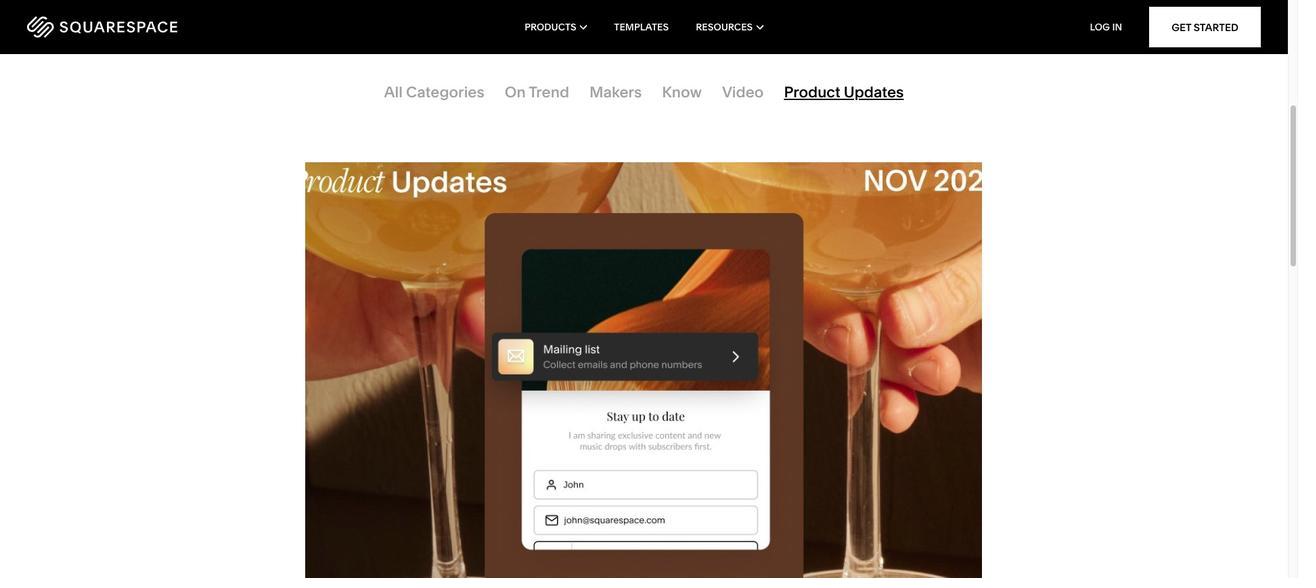 Task type: describe. For each thing, give the bounding box(es) containing it.
makers link
[[580, 76, 652, 110]]

product updates
[[784, 83, 904, 102]]

products
[[525, 21, 577, 33]]

log             in
[[1091, 21, 1123, 33]]

get
[[1172, 21, 1192, 34]]

started
[[1194, 21, 1239, 34]]

on
[[505, 83, 526, 102]]

squarespace logo link
[[27, 16, 274, 38]]

updates
[[844, 83, 904, 102]]

templates
[[614, 21, 669, 33]]

all categories link
[[374, 76, 495, 110]]

know link
[[652, 76, 712, 110]]

makers
[[590, 83, 642, 102]]



Task type: vqa. For each thing, say whether or not it's contained in the screenshot.
the I'm
no



Task type: locate. For each thing, give the bounding box(es) containing it.
video link
[[712, 76, 774, 110]]

know
[[662, 83, 702, 102]]

products button
[[525, 0, 587, 54]]

video
[[722, 83, 764, 102]]

on trend link
[[495, 76, 580, 110]]

get started link
[[1150, 7, 1261, 47]]

log
[[1091, 21, 1111, 33]]

resources button
[[696, 0, 764, 54]]

categories
[[406, 83, 485, 102]]

trend
[[529, 83, 570, 102]]

all categories
[[384, 83, 485, 102]]

templates link
[[614, 0, 669, 54]]

get started
[[1172, 21, 1239, 34]]

in
[[1113, 21, 1123, 33]]

all
[[384, 83, 403, 102]]

on trend
[[505, 83, 570, 102]]

squarespace logo image
[[27, 16, 177, 38]]

product updates link
[[774, 76, 914, 110]]

log             in link
[[1091, 21, 1123, 33]]

product
[[784, 83, 841, 102]]

resources
[[696, 21, 753, 33]]



